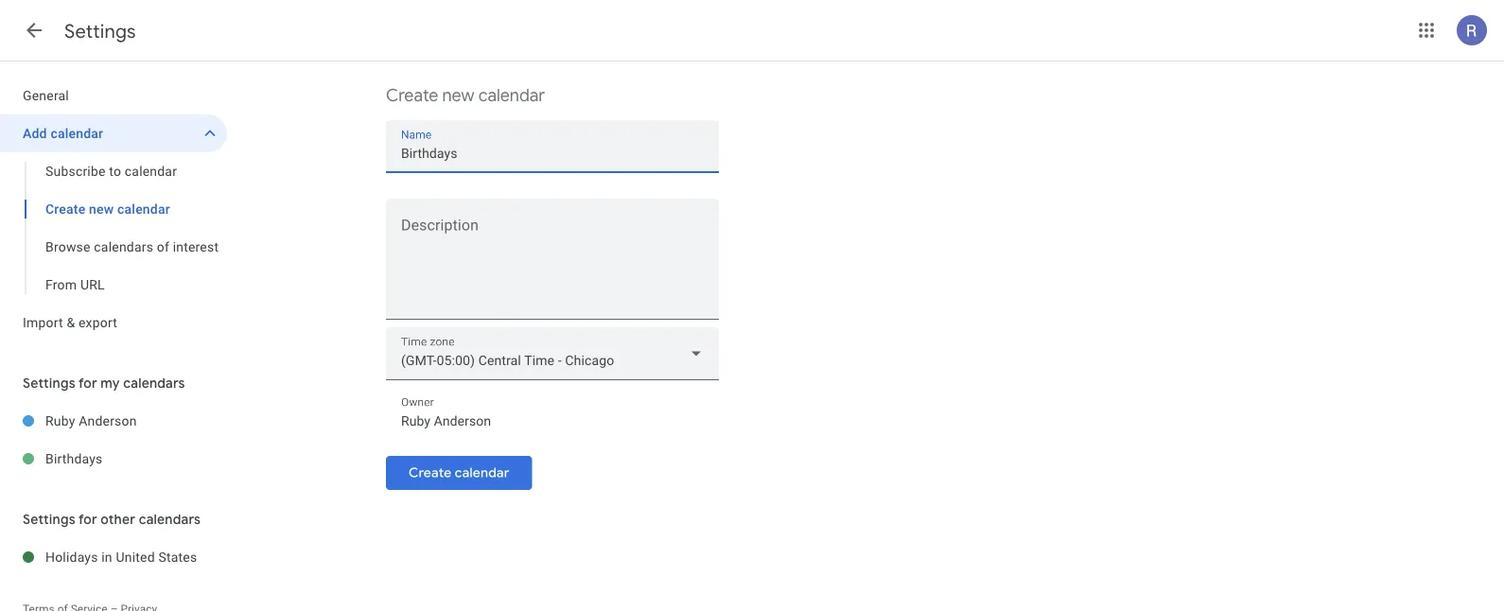 Task type: vqa. For each thing, say whether or not it's contained in the screenshot.
Event within the Settings for my calendars tree
no



Task type: describe. For each thing, give the bounding box(es) containing it.
calendars for other
[[139, 511, 201, 528]]

to
[[109, 163, 121, 179]]

add
[[23, 125, 47, 141]]

other
[[101, 511, 135, 528]]

1 horizontal spatial create new calendar
[[386, 85, 545, 106]]

import & export
[[23, 315, 117, 330]]

birthdays tree item
[[0, 440, 227, 478]]

holidays in united states link
[[45, 538, 227, 576]]

calendars for my
[[123, 375, 185, 392]]

create for "group" containing subscribe to calendar
[[45, 201, 86, 217]]

create for create calendar button at bottom left
[[409, 465, 452, 482]]

settings for other calendars
[[23, 511, 201, 528]]

settings for settings for other calendars
[[23, 511, 75, 528]]

browse calendars of interest
[[45, 239, 219, 254]]

birthdays link
[[45, 440, 227, 478]]

0 vertical spatial calendars
[[94, 239, 153, 254]]

birthdays
[[45, 451, 103, 466]]

&
[[67, 315, 75, 330]]

1 vertical spatial create new calendar
[[45, 201, 170, 217]]

go back image
[[23, 19, 45, 42]]

general
[[23, 88, 69, 103]]

holidays in united states tree item
[[0, 538, 227, 576]]

settings heading
[[64, 19, 136, 43]]

from url
[[45, 277, 105, 292]]

anderson
[[79, 413, 137, 429]]

settings for my calendars tree
[[0, 402, 227, 478]]

calendar inside tree item
[[51, 125, 103, 141]]



Task type: locate. For each thing, give the bounding box(es) containing it.
0 vertical spatial new
[[442, 85, 474, 106]]

settings right go back "image"
[[64, 19, 136, 43]]

from
[[45, 277, 77, 292]]

for for my
[[78, 375, 97, 392]]

subscribe
[[45, 163, 106, 179]]

for
[[78, 375, 97, 392], [78, 511, 97, 528]]

calendars right the my in the left bottom of the page
[[123, 375, 185, 392]]

united
[[116, 549, 155, 565]]

my
[[101, 375, 120, 392]]

settings for settings for my calendars
[[23, 375, 75, 392]]

for left the my in the left bottom of the page
[[78, 375, 97, 392]]

0 horizontal spatial create new calendar
[[45, 201, 170, 217]]

0 horizontal spatial new
[[89, 201, 114, 217]]

add calendar tree item
[[0, 114, 227, 152]]

new
[[442, 85, 474, 106], [89, 201, 114, 217]]

calendar
[[478, 85, 545, 106], [51, 125, 103, 141], [125, 163, 177, 179], [117, 201, 170, 217], [455, 465, 509, 482]]

settings up ruby
[[23, 375, 75, 392]]

calendars
[[94, 239, 153, 254], [123, 375, 185, 392], [139, 511, 201, 528]]

tree containing general
[[0, 77, 227, 342]]

settings
[[64, 19, 136, 43], [23, 375, 75, 392], [23, 511, 75, 528]]

None field
[[386, 327, 719, 380]]

None text field
[[386, 220, 719, 311], [401, 408, 704, 434], [386, 220, 719, 311], [401, 408, 704, 434]]

ruby anderson tree item
[[0, 402, 227, 440]]

calendars left of at the left of the page
[[94, 239, 153, 254]]

calendars up states
[[139, 511, 201, 528]]

settings up holidays
[[23, 511, 75, 528]]

create calendar
[[409, 465, 509, 482]]

browse
[[45, 239, 91, 254]]

1 vertical spatial for
[[78, 511, 97, 528]]

2 vertical spatial create
[[409, 465, 452, 482]]

0 vertical spatial create new calendar
[[386, 85, 545, 106]]

calendar inside button
[[455, 465, 509, 482]]

group containing subscribe to calendar
[[0, 152, 227, 304]]

settings for settings
[[64, 19, 136, 43]]

1 vertical spatial settings
[[23, 375, 75, 392]]

create new calendar
[[386, 85, 545, 106], [45, 201, 170, 217]]

settings for my calendars
[[23, 375, 185, 392]]

0 vertical spatial settings
[[64, 19, 136, 43]]

ruby anderson
[[45, 413, 137, 429]]

create calendar button
[[386, 450, 532, 496]]

create
[[386, 85, 438, 106], [45, 201, 86, 217], [409, 465, 452, 482]]

subscribe to calendar
[[45, 163, 177, 179]]

group
[[0, 152, 227, 304]]

1 vertical spatial new
[[89, 201, 114, 217]]

export
[[79, 315, 117, 330]]

ruby
[[45, 413, 75, 429]]

2 vertical spatial calendars
[[139, 511, 201, 528]]

None text field
[[401, 140, 704, 167]]

url
[[80, 277, 105, 292]]

1 horizontal spatial new
[[442, 85, 474, 106]]

states
[[158, 549, 197, 565]]

interest
[[173, 239, 219, 254]]

0 vertical spatial for
[[78, 375, 97, 392]]

holidays in united states
[[45, 549, 197, 565]]

import
[[23, 315, 63, 330]]

create inside button
[[409, 465, 452, 482]]

tree
[[0, 77, 227, 342]]

2 for from the top
[[78, 511, 97, 528]]

in
[[101, 549, 112, 565]]

1 vertical spatial calendars
[[123, 375, 185, 392]]

for left other
[[78, 511, 97, 528]]

add calendar
[[23, 125, 103, 141]]

create inside "group"
[[45, 201, 86, 217]]

1 vertical spatial create
[[45, 201, 86, 217]]

of
[[157, 239, 169, 254]]

2 vertical spatial settings
[[23, 511, 75, 528]]

holidays
[[45, 549, 98, 565]]

for for other
[[78, 511, 97, 528]]

1 for from the top
[[78, 375, 97, 392]]

0 vertical spatial create
[[386, 85, 438, 106]]



